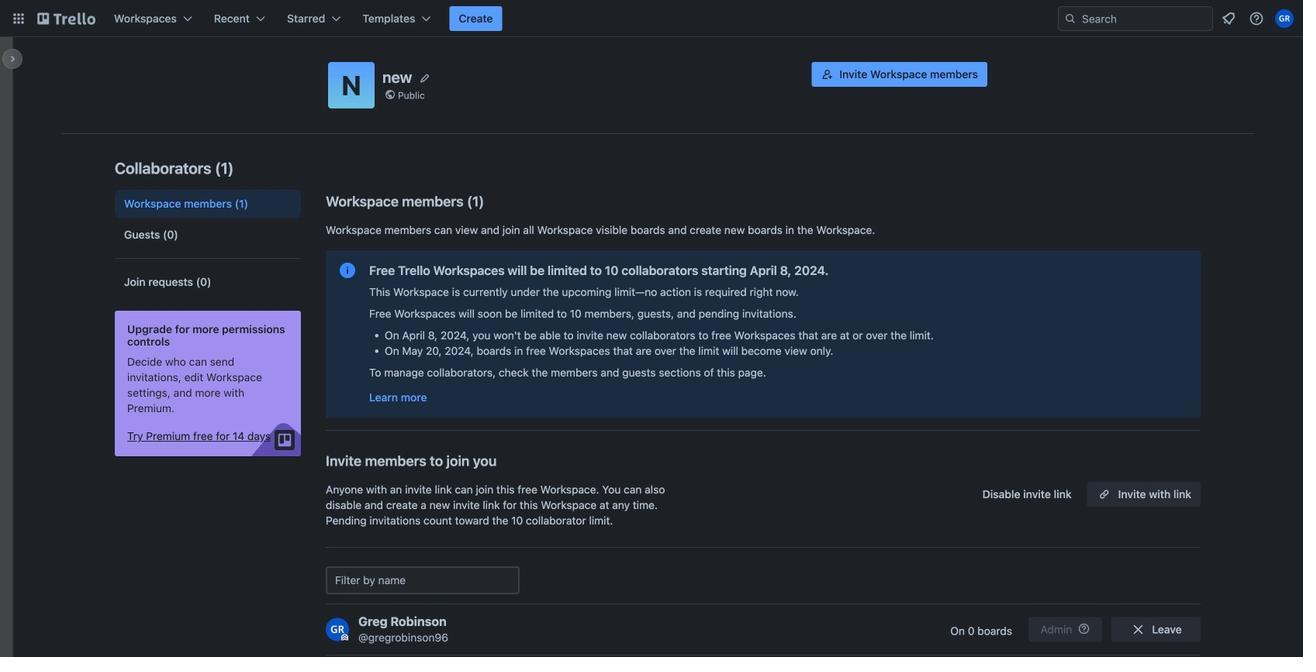 Task type: describe. For each thing, give the bounding box(es) containing it.
1 horizontal spatial greg robinson (gregrobinson96) image
[[1276, 9, 1294, 28]]

0 horizontal spatial greg robinson (gregrobinson96) image
[[326, 619, 349, 642]]

Search field
[[1077, 8, 1213, 29]]

Filter by name text field
[[326, 567, 520, 595]]

search image
[[1064, 12, 1077, 25]]

open information menu image
[[1249, 11, 1265, 26]]

primary element
[[0, 0, 1303, 37]]



Task type: vqa. For each thing, say whether or not it's contained in the screenshot.
second Create from template… image from the right
no



Task type: locate. For each thing, give the bounding box(es) containing it.
this member is an admin of this workspace. image
[[341, 635, 348, 642]]

back to home image
[[37, 6, 95, 31]]

1 vertical spatial greg robinson (gregrobinson96) image
[[326, 619, 349, 642]]

greg robinson (gregrobinson96) image
[[1276, 9, 1294, 28], [326, 619, 349, 642]]

0 notifications image
[[1220, 9, 1238, 28]]

0 vertical spatial greg robinson (gregrobinson96) image
[[1276, 9, 1294, 28]]



